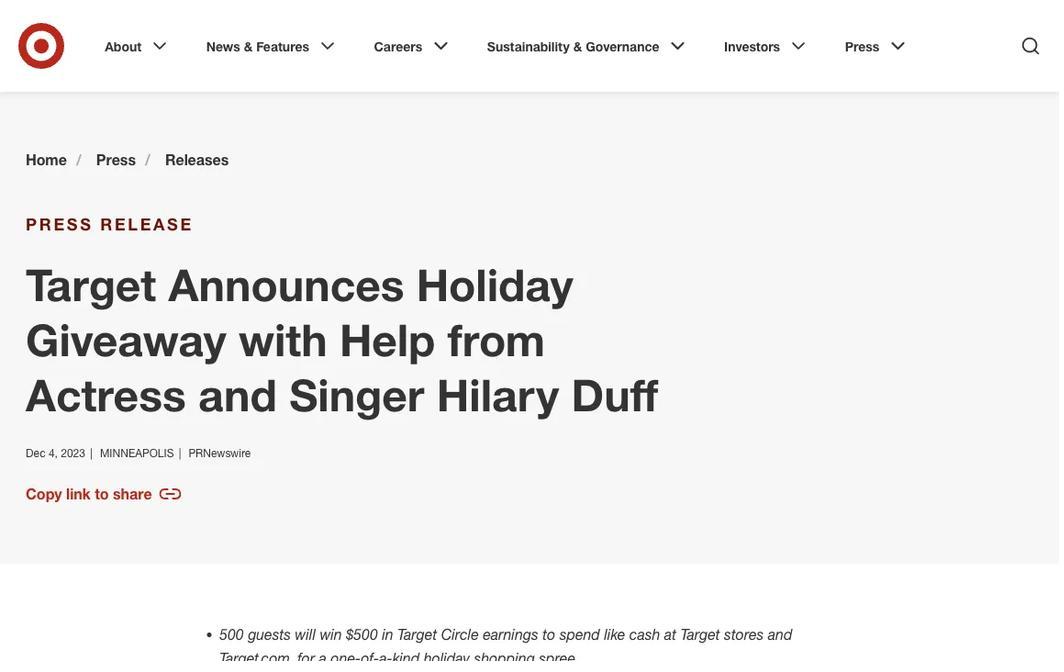 Task type: describe. For each thing, give the bounding box(es) containing it.
& for sustainability
[[574, 38, 583, 54]]

actress
[[26, 368, 186, 422]]

careers link
[[363, 24, 463, 68]]

4,
[[49, 446, 58, 460]]

$500
[[346, 625, 378, 643]]

home
[[26, 151, 67, 169]]

releases link
[[165, 151, 229, 169]]

0 vertical spatial press
[[846, 38, 880, 54]]

careers
[[374, 38, 423, 54]]

giveaway
[[26, 313, 226, 366]]

stores
[[725, 625, 764, 643]]

2023
[[61, 446, 85, 460]]

from
[[448, 313, 546, 366]]

sustainability & governance link
[[476, 24, 701, 68]]

win
[[320, 625, 342, 643]]

release
[[100, 214, 194, 234]]

prnewswire
[[189, 446, 251, 460]]

sustainability & governance
[[488, 38, 660, 54]]

home link
[[26, 151, 67, 169]]

kind
[[393, 649, 420, 661]]

dec 4, 2023
[[26, 446, 85, 460]]

to inside button
[[95, 485, 109, 503]]

1 horizontal spatial press
[[96, 151, 136, 169]]

will
[[295, 625, 316, 643]]

of-
[[361, 649, 380, 661]]

minneapolis
[[100, 446, 174, 460]]

2 horizontal spatial target
[[681, 625, 721, 643]]

guests
[[248, 625, 291, 643]]

circle
[[441, 625, 479, 643]]

share
[[113, 485, 152, 503]]

and inside "target announces holiday giveaway with help from actress and singer hilary duff"
[[198, 368, 277, 422]]

releases
[[165, 151, 229, 169]]

target.com,
[[220, 649, 294, 661]]

for
[[298, 649, 315, 661]]

announces
[[169, 258, 405, 311]]

cash
[[630, 625, 661, 643]]

target inside "target announces holiday giveaway with help from actress and singer hilary duff"
[[26, 258, 156, 311]]

sustainability
[[488, 38, 570, 54]]

spend
[[560, 625, 601, 643]]

0 horizontal spatial press
[[26, 214, 93, 234]]

news & features link
[[195, 24, 350, 68]]

& for news
[[244, 38, 253, 54]]

governance
[[586, 38, 660, 54]]

a
[[319, 649, 327, 661]]



Task type: vqa. For each thing, say whether or not it's contained in the screenshot.
Lifestyle for Get to Know Lewis the Halloween Ghoul — and Target's True Pumpkin King
no



Task type: locate. For each thing, give the bounding box(es) containing it.
press
[[846, 38, 880, 54], [96, 151, 136, 169], [26, 214, 93, 234]]

0 horizontal spatial press link
[[96, 151, 136, 169]]

investors link
[[714, 24, 821, 68]]

singer
[[289, 368, 425, 422]]

copy link to share
[[26, 485, 152, 503]]

and up prnewswire
[[198, 368, 277, 422]]

news & features
[[206, 38, 310, 54]]

earnings
[[483, 625, 539, 643]]

copy link to share button
[[26, 483, 182, 505]]

1 vertical spatial and
[[769, 625, 793, 643]]

2 vertical spatial press
[[26, 214, 93, 234]]

to up spree
[[543, 625, 556, 643]]

1 horizontal spatial and
[[769, 625, 793, 643]]

with
[[239, 313, 328, 366]]

0 horizontal spatial and
[[198, 368, 277, 422]]

target right the at
[[681, 625, 721, 643]]

500 guests will win $500
[[220, 625, 378, 643]]

target announces holiday giveaway with help from actress and singer hilary duff
[[26, 258, 659, 422]]

0 horizontal spatial target
[[26, 258, 156, 311]]

like
[[605, 625, 626, 643]]

to
[[95, 485, 109, 503], [543, 625, 556, 643]]

0 vertical spatial to
[[95, 485, 109, 503]]

1 vertical spatial press
[[96, 151, 136, 169]]

help
[[340, 313, 436, 366]]

target
[[26, 258, 156, 311], [398, 625, 437, 643], [681, 625, 721, 643]]

about link
[[94, 24, 182, 68]]

1 horizontal spatial to
[[543, 625, 556, 643]]

0 horizontal spatial &
[[244, 38, 253, 54]]

and
[[198, 368, 277, 422], [769, 625, 793, 643]]

0 vertical spatial and
[[198, 368, 277, 422]]

a-
[[380, 649, 393, 661]]

duff
[[572, 368, 659, 422]]

0 vertical spatial press link
[[834, 24, 921, 68]]

1 horizontal spatial press link
[[834, 24, 921, 68]]

1 & from the left
[[244, 38, 253, 54]]

500
[[220, 625, 244, 643]]

link
[[66, 485, 91, 503]]

copy
[[26, 485, 62, 503]]

1 vertical spatial press link
[[96, 151, 136, 169]]

to right link
[[95, 485, 109, 503]]

features
[[256, 38, 310, 54]]

1 vertical spatial to
[[543, 625, 556, 643]]

hilary
[[437, 368, 560, 422]]

investors
[[725, 38, 781, 54]]

&
[[244, 38, 253, 54], [574, 38, 583, 54]]

target down press release on the top left
[[26, 258, 156, 311]]

and right stores
[[769, 625, 793, 643]]

one-
[[331, 649, 361, 661]]

to inside in target circle earnings to spend like cash at target stores and target.com, for a one-of-a-kind holiday shopping spree
[[543, 625, 556, 643]]

holiday
[[424, 649, 470, 661]]

2 horizontal spatial press
[[846, 38, 880, 54]]

and inside in target circle earnings to spend like cash at target stores and target.com, for a one-of-a-kind holiday shopping spree
[[769, 625, 793, 643]]

spree
[[539, 649, 576, 661]]

in target circle earnings to spend like cash at target stores and target.com, for a one-of-a-kind holiday shopping spree
[[220, 625, 793, 661]]

2 & from the left
[[574, 38, 583, 54]]

& right news on the left top of the page
[[244, 38, 253, 54]]

at
[[665, 625, 677, 643]]

shopping
[[474, 649, 535, 661]]

1 horizontal spatial target
[[398, 625, 437, 643]]

holiday
[[417, 258, 574, 311]]

1 horizontal spatial &
[[574, 38, 583, 54]]

dec
[[26, 446, 46, 460]]

press release
[[26, 214, 194, 234]]

0 horizontal spatial to
[[95, 485, 109, 503]]

press link
[[834, 24, 921, 68], [96, 151, 136, 169]]

about
[[105, 38, 142, 54]]

in
[[382, 625, 394, 643]]

& left governance
[[574, 38, 583, 54]]

target up kind
[[398, 625, 437, 643]]

news
[[206, 38, 240, 54]]



